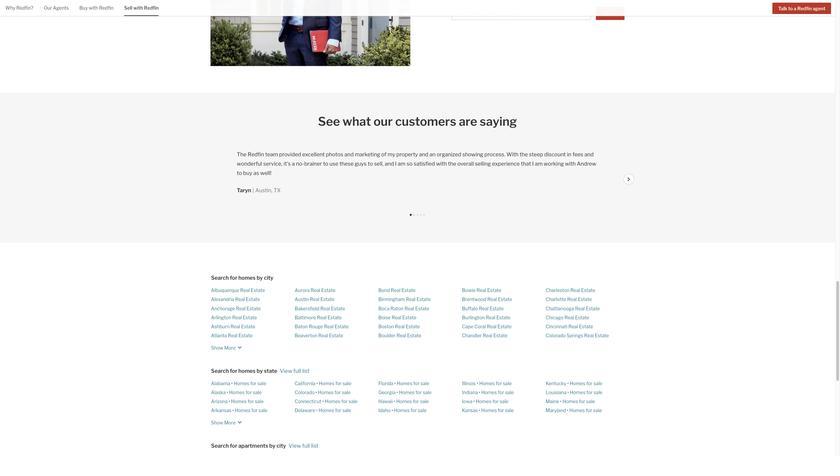 Task type: vqa. For each thing, say whether or not it's contained in the screenshot.
text box
no



Task type: locate. For each thing, give the bounding box(es) containing it.
0 horizontal spatial a
[[292, 161, 295, 167]]

for for colorado • homes for sale
[[335, 390, 341, 396]]

0 horizontal spatial list
[[302, 368, 310, 375]]

1 more from the top
[[224, 345, 236, 351]]

sale for california • homes for sale
[[343, 381, 352, 387]]

colorado • homes for sale
[[295, 390, 351, 396]]

1 horizontal spatial i
[[532, 161, 534, 167]]

homes up the arizona • homes for sale
[[229, 390, 245, 396]]

1 vertical spatial list
[[311, 443, 318, 450]]

2 homes from the top
[[239, 368, 256, 375]]

homes for sale link for kentucky • homes for sale
[[570, 381, 603, 387]]

chandler real estate link
[[462, 333, 508, 339]]

taryn | austin, tx
[[237, 188, 281, 194]]

why redfin?
[[5, 5, 33, 11]]

real up springs
[[569, 324, 578, 330]]

homes up the "delaware • homes for sale"
[[325, 399, 341, 405]]

for down indiana • homes for sale
[[493, 399, 499, 405]]

redfin up wonderful at the left top of page
[[248, 152, 264, 158]]

austin
[[295, 297, 309, 303]]

estate up chattanooga real estate
[[578, 297, 592, 303]]

baton rouge real estate link
[[295, 324, 349, 330]]

homes for sale link down connecticut • homes for sale
[[319, 408, 351, 414]]

city
[[264, 275, 274, 282], [277, 443, 286, 450]]

estate down arlington real estate
[[241, 324, 255, 330]]

are
[[459, 114, 477, 129]]

1 vertical spatial view full list link
[[289, 443, 318, 450]]

homes up maryland • homes for sale
[[563, 399, 578, 405]]

sale down the 'search for homes by state view full list'
[[258, 381, 266, 387]]

0 vertical spatial show more link
[[211, 342, 244, 352]]

illinois
[[462, 381, 476, 387]]

homes up arkansas • homes for sale
[[231, 399, 247, 405]]

colorado down california
[[295, 390, 315, 396]]

0 vertical spatial show more
[[211, 345, 236, 351]]

for down connecticut • homes for sale
[[335, 408, 342, 414]]

for down the arizona • homes for sale
[[252, 408, 258, 414]]

sale for arizona • homes for sale
[[255, 399, 264, 405]]

sale down kentucky • homes for sale
[[594, 390, 603, 396]]

homes for colorado
[[318, 390, 334, 396]]

show more down the arkansas link
[[211, 420, 236, 426]]

city for apartments
[[277, 443, 286, 450]]

homes up georgia • homes for sale
[[397, 381, 412, 387]]

1 vertical spatial show more
[[211, 420, 236, 426]]

customers
[[395, 114, 456, 129]]

state
[[264, 368, 277, 375]]

arizona • homes for sale
[[211, 399, 264, 405]]

aurora real estate
[[295, 288, 336, 294]]

for for alabama • homes for sale
[[250, 381, 257, 387]]

estate up colorado springs real estate link at the bottom right of page
[[579, 324, 593, 330]]

• right georgia link
[[397, 390, 398, 396]]

homes for sale link down hawaii • homes for sale
[[394, 408, 427, 414]]

1 vertical spatial colorado
[[295, 390, 315, 396]]

overall
[[458, 161, 474, 167]]

homes down iowa • homes for sale
[[481, 408, 497, 414]]

boston
[[379, 324, 394, 330]]

boise real estate
[[379, 315, 417, 321]]

estate up buffalo real estate
[[498, 297, 512, 303]]

1 vertical spatial homes
[[239, 368, 256, 375]]

1 vertical spatial show
[[211, 420, 223, 426]]

for down 'alabama • homes for sale'
[[246, 390, 252, 396]]

with
[[89, 5, 98, 11], [133, 5, 143, 11], [436, 161, 447, 167], [565, 161, 576, 167]]

provided
[[279, 152, 301, 158]]

brentwood
[[462, 297, 487, 303]]

homes for sale link for georgia • homes for sale
[[399, 390, 432, 396]]

am down steep
[[535, 161, 543, 167]]

homes for sale link down iowa • homes for sale
[[481, 408, 514, 414]]

homes for alabama
[[234, 381, 249, 387]]

• up louisiana • homes for sale
[[568, 381, 569, 387]]

real down the anchorage real estate link
[[232, 315, 242, 321]]

estate for beaverton real estate
[[329, 333, 343, 339]]

sale up arkansas • homes for sale
[[255, 399, 264, 405]]

real for ashburn real estate
[[231, 324, 240, 330]]

real down arlington real estate
[[231, 324, 240, 330]]

estate for baltimore real estate
[[328, 315, 342, 321]]

homes for sale link for alaska • homes for sale
[[229, 390, 262, 396]]

• for idaho
[[392, 408, 393, 414]]

show more for 1st the show more link
[[211, 345, 236, 351]]

real for boston real estate
[[395, 324, 405, 330]]

1 vertical spatial show more link
[[211, 417, 244, 427]]

taryn
[[237, 188, 251, 194]]

1 show more from the top
[[211, 345, 236, 351]]

search for apartments by city view full list
[[211, 443, 318, 450]]

estate up boca raton real estate link
[[417, 297, 431, 303]]

sale down maine • homes for sale
[[593, 408, 602, 414]]

• for delaware
[[316, 408, 318, 414]]

next image
[[627, 178, 631, 182]]

• for florida
[[394, 381, 396, 387]]

estate for boulder real estate
[[407, 333, 421, 339]]

show more link down atlanta real estate
[[211, 342, 244, 352]]

1 show more link from the top
[[211, 342, 244, 352]]

homes for sale link down louisiana • homes for sale
[[563, 399, 595, 405]]

sale up georgia • homes for sale
[[421, 381, 430, 387]]

0 vertical spatial city
[[264, 275, 274, 282]]

redfin left sell
[[99, 5, 114, 11]]

boulder
[[379, 333, 396, 339]]

homes for arizona
[[231, 399, 247, 405]]

list for search for homes by state view full list
[[302, 368, 310, 375]]

homes up 'alaska • homes for sale'
[[234, 381, 249, 387]]

chandler
[[462, 333, 482, 339]]

estate for birmingham real estate
[[417, 297, 431, 303]]

see
[[318, 114, 340, 129]]

homes for sale link for alabama • homes for sale
[[234, 381, 266, 387]]

sale down louisiana • homes for sale
[[587, 399, 595, 405]]

for up indiana • homes for sale
[[496, 381, 502, 387]]

homes for sale link down indiana • homes for sale
[[476, 399, 509, 405]]

sell,
[[374, 161, 384, 167]]

sale for kentucky • homes for sale
[[594, 381, 603, 387]]

arlington real estate link
[[211, 315, 257, 321]]

• up 'alaska • homes for sale'
[[231, 381, 233, 387]]

homes for sale link up indiana • homes for sale
[[479, 381, 512, 387]]

for down louisiana • homes for sale
[[579, 399, 586, 405]]

baton
[[295, 324, 308, 330]]

0 horizontal spatial i
[[395, 161, 397, 167]]

and up "andrew"
[[585, 152, 594, 158]]

1 homes from the top
[[239, 275, 256, 282]]

sale down the arizona • homes for sale
[[259, 408, 268, 414]]

boise real estate link
[[379, 315, 417, 321]]

chicago real estate link
[[546, 315, 589, 321]]

boca
[[379, 306, 390, 312]]

alabama • homes for sale
[[211, 381, 266, 387]]

real up buffalo real estate link
[[488, 297, 497, 303]]

sale down iowa • homes for sale
[[505, 408, 514, 414]]

1 search from the top
[[211, 275, 229, 282]]

1 vertical spatial by
[[257, 368, 263, 375]]

homes for sale link up the "delaware • homes for sale"
[[325, 399, 358, 405]]

homes for sale link up louisiana • homes for sale
[[570, 381, 603, 387]]

for up louisiana • homes for sale
[[587, 381, 593, 387]]

am left so
[[398, 161, 406, 167]]

real for arlington real estate
[[232, 315, 242, 321]]

redfin
[[99, 5, 114, 11], [144, 5, 159, 11], [798, 6, 812, 11], [248, 152, 264, 158]]

buy with redfin
[[79, 5, 114, 11]]

homes for connecticut
[[325, 399, 341, 405]]

our
[[374, 114, 393, 129]]

homes for idaho
[[394, 408, 410, 414]]

2 vertical spatial search
[[211, 443, 229, 450]]

louisiana
[[546, 390, 567, 396]]

1 horizontal spatial city
[[277, 443, 286, 450]]

estate for boise real estate
[[402, 315, 417, 321]]

0 horizontal spatial am
[[398, 161, 406, 167]]

1 i from the left
[[395, 161, 397, 167]]

sale up colorado • homes for sale
[[343, 381, 352, 387]]

estate down chattanooga real estate 'link'
[[575, 315, 589, 321]]

arkansas
[[211, 408, 232, 414]]

florida • homes for sale
[[379, 381, 430, 387]]

1 vertical spatial city
[[277, 443, 286, 450]]

iowa
[[462, 399, 473, 405]]

louisiana link
[[546, 390, 567, 396]]

as
[[254, 170, 259, 177]]

austin,
[[255, 188, 273, 194]]

estate up charlotte real estate link
[[581, 288, 596, 294]]

0 vertical spatial search
[[211, 275, 229, 282]]

sale for idaho • homes for sale
[[418, 408, 427, 414]]

estate for bend real estate
[[402, 288, 416, 294]]

2 search from the top
[[211, 368, 229, 375]]

homes for louisiana
[[570, 390, 586, 396]]

real down cape coral real estate link
[[483, 333, 493, 339]]

cincinnati real estate
[[546, 324, 593, 330]]

sale for illinois • homes for sale
[[503, 381, 512, 387]]

bowie
[[462, 288, 476, 294]]

of
[[381, 152, 387, 158]]

3 search from the top
[[211, 443, 229, 450]]

sale for florida • homes for sale
[[421, 381, 430, 387]]

california • homes for sale
[[295, 381, 352, 387]]

• down maine • homes for sale
[[567, 408, 569, 414]]

real for alexandria real estate
[[235, 297, 245, 303]]

0 vertical spatial view full list link
[[280, 368, 310, 375]]

• for connecticut
[[323, 399, 324, 405]]

georgia • homes for sale
[[379, 390, 432, 396]]

real for austin real estate
[[310, 297, 320, 303]]

1 vertical spatial search
[[211, 368, 229, 375]]

estate up cape coral real estate link
[[497, 315, 511, 321]]

what
[[343, 114, 371, 129]]

homes for sale link down the 'search for homes by state view full list'
[[234, 381, 266, 387]]

1 horizontal spatial a
[[794, 6, 797, 11]]

boca raton real estate link
[[379, 306, 429, 312]]

colorado for colorado springs real estate
[[546, 333, 566, 339]]

real for charlotte real estate
[[567, 297, 577, 303]]

2 more from the top
[[224, 420, 236, 426]]

for for maryland • homes for sale
[[586, 408, 592, 414]]

1 vertical spatial the
[[448, 161, 456, 167]]

cape coral real estate
[[462, 324, 512, 330]]

talk to a redfin agent button
[[773, 3, 831, 14]]

estate for chattanooga real estate
[[586, 306, 600, 312]]

for down florida • homes for sale
[[416, 390, 422, 396]]

by for search for homes by city
[[257, 275, 263, 282]]

• right indiana
[[479, 390, 480, 396]]

full
[[294, 368, 301, 375], [302, 443, 310, 450]]

real for anchorage real estate
[[236, 306, 246, 312]]

1 vertical spatial view
[[289, 443, 301, 450]]

1 vertical spatial full
[[302, 443, 310, 450]]

bowie real estate
[[462, 288, 502, 294]]

idaho link
[[379, 408, 391, 414]]

slide 4 dot image
[[420, 214, 422, 216]]

0 vertical spatial a
[[794, 6, 797, 11]]

for up the "delaware • homes for sale"
[[342, 399, 348, 405]]

beaverton real estate
[[295, 333, 343, 339]]

boise
[[379, 315, 391, 321]]

albuquerque
[[211, 288, 239, 294]]

0 vertical spatial view
[[280, 368, 292, 375]]

hawaii • homes for sale
[[379, 399, 429, 405]]

homes down the arizona • homes for sale
[[235, 408, 251, 414]]

real down alexandria real estate
[[236, 306, 246, 312]]

0 vertical spatial more
[[224, 345, 236, 351]]

chicago real estate
[[546, 315, 589, 321]]

estate up baton rouge real estate
[[328, 315, 342, 321]]

a inside button
[[794, 6, 797, 11]]

a inside 'the redfin team provided excellent photos and marketing of my property and an organized showing process. with the steep discount in fees and wonderful service, it's a no-brainer to use these guys to sell, and i am so satisfied with the overall selling experience that i am working with andrew to buy as well!'
[[292, 161, 295, 167]]

1 horizontal spatial am
[[535, 161, 543, 167]]

homes for sale link down maine • homes for sale
[[570, 408, 602, 414]]

real for aurora real estate
[[311, 288, 320, 294]]

for for connecticut • homes for sale
[[342, 399, 348, 405]]

homes for sale link for connecticut • homes for sale
[[325, 399, 358, 405]]

indiana link
[[462, 390, 478, 396]]

i down my
[[395, 161, 397, 167]]

estate for atlanta real estate
[[239, 333, 253, 339]]

rouge
[[309, 324, 323, 330]]

real for burlington real estate
[[486, 315, 496, 321]]

for up georgia • homes for sale
[[413, 381, 420, 387]]

estate down cape coral real estate link
[[494, 333, 508, 339]]

0 horizontal spatial colorado
[[295, 390, 315, 396]]

0 horizontal spatial full
[[294, 368, 301, 375]]

• for california
[[317, 381, 318, 387]]

0 vertical spatial by
[[257, 275, 263, 282]]

homes for sale link for illinois • homes for sale
[[479, 381, 512, 387]]

bend
[[379, 288, 390, 294]]

birmingham real estate link
[[379, 297, 431, 303]]

estate down boca raton real estate on the bottom of the page
[[402, 315, 417, 321]]

1 horizontal spatial colorado
[[546, 333, 566, 339]]

these
[[340, 161, 354, 167]]

real for bowie real estate
[[477, 288, 486, 294]]

estate down boston real estate link
[[407, 333, 421, 339]]

1 vertical spatial more
[[224, 420, 236, 426]]

2 show more from the top
[[211, 420, 236, 426]]

real down 'boston real estate'
[[397, 333, 406, 339]]

0 vertical spatial colorado
[[546, 333, 566, 339]]

for for maine • homes for sale
[[579, 399, 586, 405]]

homes for arkansas
[[235, 408, 251, 414]]

1 am from the left
[[398, 161, 406, 167]]

cincinnati
[[546, 324, 568, 330]]

estate for chicago real estate
[[575, 315, 589, 321]]

real up the brentwood real estate
[[477, 288, 486, 294]]

homes for iowa
[[476, 399, 492, 405]]

baltimore
[[295, 315, 316, 321]]

for for georgia • homes for sale
[[416, 390, 422, 396]]

agents
[[53, 5, 69, 11]]

0 vertical spatial full
[[294, 368, 301, 375]]

the down organized
[[448, 161, 456, 167]]

alaska
[[211, 390, 226, 396]]

0 vertical spatial homes
[[239, 275, 256, 282]]

0 vertical spatial the
[[520, 152, 528, 158]]

0 horizontal spatial city
[[264, 275, 274, 282]]

homes for sale link for delaware • homes for sale
[[319, 408, 351, 414]]

full for search for apartments by city view full list
[[302, 443, 310, 450]]

more for 1st the show more link
[[224, 345, 236, 351]]

1 horizontal spatial list
[[311, 443, 318, 450]]

estate down charlotte real estate at the right
[[586, 306, 600, 312]]

boston real estate link
[[379, 324, 420, 330]]

burlington
[[462, 315, 485, 321]]

0 vertical spatial show
[[211, 345, 223, 351]]

buffalo real estate link
[[462, 306, 504, 312]]

show more
[[211, 345, 236, 351], [211, 420, 236, 426]]

homes for delaware
[[319, 408, 334, 414]]

estate for anchorage real estate
[[247, 306, 261, 312]]

charlotte real estate
[[546, 297, 592, 303]]

excellent
[[302, 152, 325, 158]]

2 vertical spatial by
[[269, 443, 276, 450]]

homes for sale link up connecticut • homes for sale
[[318, 390, 351, 396]]

albuquerque real estate
[[211, 288, 265, 294]]

estate up bakersfield real estate
[[321, 297, 335, 303]]

sale for alaska • homes for sale
[[253, 390, 262, 396]]

aurora
[[295, 288, 310, 294]]

show more down atlanta
[[211, 345, 236, 351]]

estate for buffalo real estate
[[490, 306, 504, 312]]

show down arkansas
[[211, 420, 223, 426]]

sale down indiana • homes for sale
[[500, 399, 509, 405]]

for down iowa • homes for sale
[[498, 408, 504, 414]]

colorado down cincinnati
[[546, 333, 566, 339]]

real right springs
[[584, 333, 594, 339]]

to left use
[[323, 161, 328, 167]]

real down charlotte real estate link
[[575, 306, 585, 312]]

by up albuquerque real estate 'link'
[[257, 275, 263, 282]]

redfin left the agent
[[798, 6, 812, 11]]

1 vertical spatial a
[[292, 161, 295, 167]]

homes for state
[[239, 368, 256, 375]]

1 horizontal spatial full
[[302, 443, 310, 450]]

buffalo real estate
[[462, 306, 504, 312]]

for for idaho • homes for sale
[[411, 408, 417, 414]]

buy
[[79, 5, 88, 11]]

with
[[507, 152, 519, 158]]

Enter your street address search field
[[452, 7, 591, 20]]

the up that at the right top of page
[[520, 152, 528, 158]]

homes for city
[[239, 275, 256, 282]]

real down baton rouge real estate
[[318, 333, 328, 339]]

atlanta
[[211, 333, 227, 339]]

for for arkansas • homes for sale
[[252, 408, 258, 414]]

birmingham real estate
[[379, 297, 431, 303]]

0 vertical spatial list
[[302, 368, 310, 375]]

sale down georgia • homes for sale
[[420, 399, 429, 405]]

sale down connecticut • homes for sale
[[343, 408, 351, 414]]

real down search for homes by city
[[240, 288, 250, 294]]

real
[[240, 288, 250, 294], [311, 288, 320, 294], [391, 288, 401, 294], [477, 288, 486, 294], [571, 288, 580, 294], [235, 297, 245, 303], [310, 297, 320, 303], [406, 297, 416, 303], [488, 297, 497, 303], [567, 297, 577, 303], [236, 306, 246, 312], [320, 306, 330, 312], [405, 306, 414, 312], [479, 306, 489, 312], [575, 306, 585, 312], [232, 315, 242, 321], [317, 315, 327, 321], [392, 315, 401, 321], [486, 315, 496, 321], [565, 315, 574, 321], [231, 324, 240, 330], [324, 324, 334, 330], [395, 324, 405, 330], [487, 324, 497, 330], [569, 324, 578, 330], [228, 333, 238, 339], [318, 333, 328, 339], [397, 333, 406, 339], [483, 333, 493, 339], [584, 333, 594, 339]]

colorado for colorado • homes for sale
[[295, 390, 315, 396]]

homes up louisiana • homes for sale
[[570, 381, 586, 387]]

with right sell
[[133, 5, 143, 11]]

homes for sale link for colorado • homes for sale
[[318, 390, 351, 396]]

real for brentwood real estate
[[488, 297, 497, 303]]

estate for burlington real estate
[[497, 315, 511, 321]]

• down california • homes for sale
[[316, 390, 317, 396]]



Task type: describe. For each thing, give the bounding box(es) containing it.
sale for alabama • homes for sale
[[258, 381, 266, 387]]

homes for sale link for arkansas • homes for sale
[[235, 408, 268, 414]]

estate for bowie real estate
[[487, 288, 502, 294]]

• for georgia
[[397, 390, 398, 396]]

alexandria
[[211, 297, 234, 303]]

satisfied
[[414, 161, 435, 167]]

• for iowa
[[474, 399, 475, 405]]

maine
[[546, 399, 559, 405]]

homes for sale link for california • homes for sale
[[319, 381, 352, 387]]

estate up beaverton real estate
[[335, 324, 349, 330]]

albuquerque real estate link
[[211, 288, 265, 294]]

real for cincinnati real estate
[[569, 324, 578, 330]]

estate for aurora real estate
[[321, 288, 336, 294]]

see what our customers are saying
[[318, 114, 517, 129]]

0 horizontal spatial the
[[448, 161, 456, 167]]

for for illinois • homes for sale
[[496, 381, 502, 387]]

with right buy
[[89, 5, 98, 11]]

andrew
[[577, 161, 597, 167]]

in
[[567, 152, 572, 158]]

• for alaska
[[227, 390, 228, 396]]

cincinnati real estate link
[[546, 324, 593, 330]]

to left buy
[[237, 170, 242, 177]]

homes for sale link for kansas • homes for sale
[[481, 408, 514, 414]]

atlanta real estate
[[211, 333, 253, 339]]

homes for sale link for louisiana • homes for sale
[[570, 390, 603, 396]]

sale for iowa • homes for sale
[[500, 399, 509, 405]]

slide 1 dot image
[[410, 214, 412, 216]]

and left an
[[419, 152, 429, 158]]

cape coral real estate link
[[462, 324, 512, 330]]

so
[[407, 161, 413, 167]]

for for louisiana • homes for sale
[[587, 390, 593, 396]]

estate for charlotte real estate
[[578, 297, 592, 303]]

redfin inside 'the redfin team provided excellent photos and marketing of my property and an organized showing process. with the steep discount in fees and wonderful service, it's a no-brainer to use these guys to sell, and i am so satisfied with the overall selling experience that i am working with andrew to buy as well!'
[[248, 152, 264, 158]]

tx
[[274, 188, 281, 194]]

maryland
[[546, 408, 566, 414]]

estate for bakersfield real estate
[[331, 306, 345, 312]]

talk
[[779, 6, 788, 11]]

• for alabama
[[231, 381, 233, 387]]

ashburn real estate
[[211, 324, 255, 330]]

steep
[[529, 152, 543, 158]]

charleston real estate link
[[546, 288, 596, 294]]

kentucky • homes for sale
[[546, 381, 603, 387]]

for for iowa • homes for sale
[[493, 399, 499, 405]]

arizona link
[[211, 399, 228, 405]]

homes for kansas
[[481, 408, 497, 414]]

kansas • homes for sale
[[462, 408, 514, 414]]

bakersfield
[[295, 306, 320, 312]]

1 show from the top
[[211, 345, 223, 351]]

search for search for homes by state view full list
[[211, 368, 229, 375]]

springs
[[567, 333, 583, 339]]

buy with redfin link
[[79, 0, 114, 15]]

real down birmingham real estate link
[[405, 306, 414, 312]]

louisiana • homes for sale
[[546, 390, 603, 396]]

for for kentucky • homes for sale
[[587, 381, 593, 387]]

that
[[521, 161, 531, 167]]

• for louisiana
[[568, 390, 569, 396]]

california link
[[295, 381, 316, 387]]

estate for charleston real estate
[[581, 288, 596, 294]]

service,
[[263, 161, 283, 167]]

homes for california
[[319, 381, 335, 387]]

buy
[[243, 170, 252, 177]]

estate for cincinnati real estate
[[579, 324, 593, 330]]

charleston
[[546, 288, 570, 294]]

our agents link
[[44, 0, 69, 15]]

homes for hawaii
[[396, 399, 412, 405]]

austin real estate link
[[295, 297, 335, 303]]

sale for connecticut • homes for sale
[[349, 399, 358, 405]]

fees
[[573, 152, 584, 158]]

and down my
[[385, 161, 394, 167]]

delaware • homes for sale
[[295, 408, 351, 414]]

for for hawaii • homes for sale
[[413, 399, 419, 405]]

property
[[397, 152, 418, 158]]

kansas link
[[462, 408, 478, 414]]

homes for maryland
[[570, 408, 585, 414]]

illinois • homes for sale
[[462, 381, 512, 387]]

idaho
[[379, 408, 391, 414]]

for up 'alabama • homes for sale'
[[230, 368, 237, 375]]

boulder real estate link
[[379, 333, 421, 339]]

redfin right sell
[[144, 5, 159, 11]]

• for kansas
[[479, 408, 480, 414]]

chattanooga real estate
[[546, 306, 600, 312]]

discount
[[545, 152, 566, 158]]

burlington real estate
[[462, 315, 511, 321]]

redfin inside button
[[798, 6, 812, 11]]

redfin agent holding a tablet outside a home image
[[211, 0, 411, 66]]

• for maryland
[[567, 408, 569, 414]]

homes for sale link for hawaii • homes for sale
[[396, 399, 429, 405]]

homes for sale link for iowa • homes for sale
[[476, 399, 509, 405]]

chandler real estate
[[462, 333, 508, 339]]

• for arizona
[[229, 399, 230, 405]]

california
[[295, 381, 316, 387]]

homes for sale link for florida • homes for sale
[[397, 381, 430, 387]]

homes for sale link for idaho • homes for sale
[[394, 408, 427, 414]]

photos
[[326, 152, 343, 158]]

charleston real estate
[[546, 288, 596, 294]]

homes for sale link for maryland • homes for sale
[[570, 408, 602, 414]]

and up these
[[345, 152, 354, 158]]

connecticut
[[295, 399, 322, 405]]

to inside the talk to a redfin agent button
[[789, 6, 793, 11]]

|
[[253, 188, 254, 194]]

for for indiana • homes for sale
[[498, 390, 504, 396]]

estate for ashburn real estate
[[241, 324, 255, 330]]

search for homes by city
[[211, 275, 274, 282]]

illinois link
[[462, 381, 476, 387]]

sale for maine • homes for sale
[[587, 399, 595, 405]]

sale for georgia • homes for sale
[[423, 390, 432, 396]]

estate for brentwood real estate
[[498, 297, 512, 303]]

georgia link
[[379, 390, 396, 396]]

real down burlington real estate
[[487, 324, 497, 330]]

real for chandler real estate
[[483, 333, 493, 339]]

estate down burlington real estate
[[498, 324, 512, 330]]

2 am from the left
[[535, 161, 543, 167]]

alexandria real estate
[[211, 297, 260, 303]]

to left sell,
[[368, 161, 373, 167]]

estate for albuquerque real estate
[[251, 288, 265, 294]]

real for bakersfield real estate
[[320, 306, 330, 312]]

estate for boston real estate
[[406, 324, 420, 330]]

view full list link for search for apartments by city
[[289, 443, 318, 450]]

for up albuquerque real estate 'link'
[[230, 275, 237, 282]]

redfin?
[[16, 5, 33, 11]]

for for california • homes for sale
[[336, 381, 342, 387]]

burlington real estate link
[[462, 315, 511, 321]]

for left 'apartments'
[[230, 443, 237, 450]]

delaware link
[[295, 408, 315, 414]]

real for chicago real estate
[[565, 315, 574, 321]]

chicago
[[546, 315, 564, 321]]

homes for sale link for maine • homes for sale
[[563, 399, 595, 405]]

florida
[[379, 381, 393, 387]]

estate for chandler real estate
[[494, 333, 508, 339]]

homes for florida
[[397, 381, 412, 387]]

hawaii link
[[379, 399, 393, 405]]

baton rouge real estate
[[295, 324, 349, 330]]

maine link
[[546, 399, 559, 405]]

more for first the show more link from the bottom
[[224, 420, 236, 426]]

bend real estate link
[[379, 288, 416, 294]]

slide 5 dot image
[[423, 214, 425, 216]]

homes for sale link for arizona • homes for sale
[[231, 399, 264, 405]]

kentucky
[[546, 381, 567, 387]]

arkansas link
[[211, 408, 232, 414]]

slide 3 dot image
[[417, 214, 419, 216]]

real for buffalo real estate
[[479, 306, 489, 312]]

slide 2 dot image
[[413, 214, 415, 216]]

beaverton real estate link
[[295, 333, 343, 339]]

idaho • homes for sale
[[379, 408, 427, 414]]

• for illinois
[[477, 381, 478, 387]]

estate right springs
[[595, 333, 609, 339]]

alabama link
[[211, 381, 230, 387]]

2 show from the top
[[211, 420, 223, 426]]

view for city
[[289, 443, 301, 450]]

real for baltimore real estate
[[317, 315, 327, 321]]

2 i from the left
[[532, 161, 534, 167]]

with down in
[[565, 161, 576, 167]]

estate for alexandria real estate
[[246, 297, 260, 303]]

1 horizontal spatial the
[[520, 152, 528, 158]]

colorado link
[[295, 390, 315, 396]]

homes for alaska
[[229, 390, 245, 396]]

homes for sale link for indiana • homes for sale
[[481, 390, 514, 396]]

full for search for homes by state view full list
[[294, 368, 301, 375]]

search for search for homes by city
[[211, 275, 229, 282]]

boulder real estate
[[379, 333, 421, 339]]

with down organized
[[436, 161, 447, 167]]

homes for indiana
[[481, 390, 497, 396]]

wonderful
[[237, 161, 262, 167]]

estate down birmingham real estate link
[[415, 306, 429, 312]]

real for boulder real estate
[[397, 333, 406, 339]]

aurora real estate link
[[295, 288, 336, 294]]

apartments
[[239, 443, 268, 450]]

baltimore real estate
[[295, 315, 342, 321]]

sale for kansas • homes for sale
[[505, 408, 514, 414]]

real right rouge on the left of the page
[[324, 324, 334, 330]]

beaverton
[[295, 333, 318, 339]]

charlotte real estate link
[[546, 297, 592, 303]]

• for colorado
[[316, 390, 317, 396]]

arizona
[[211, 399, 228, 405]]

sale for colorado • homes for sale
[[342, 390, 351, 396]]

• for indiana
[[479, 390, 480, 396]]

2 show more link from the top
[[211, 417, 244, 427]]

chattanooga
[[546, 306, 574, 312]]

chattanooga real estate link
[[546, 306, 600, 312]]

search for search for apartments by city view full list
[[211, 443, 229, 450]]

search for homes by state view full list
[[211, 368, 310, 375]]

selling
[[475, 161, 491, 167]]

connecticut • homes for sale
[[295, 399, 358, 405]]

real for chattanooga real estate
[[575, 306, 585, 312]]

coral
[[475, 324, 486, 330]]



